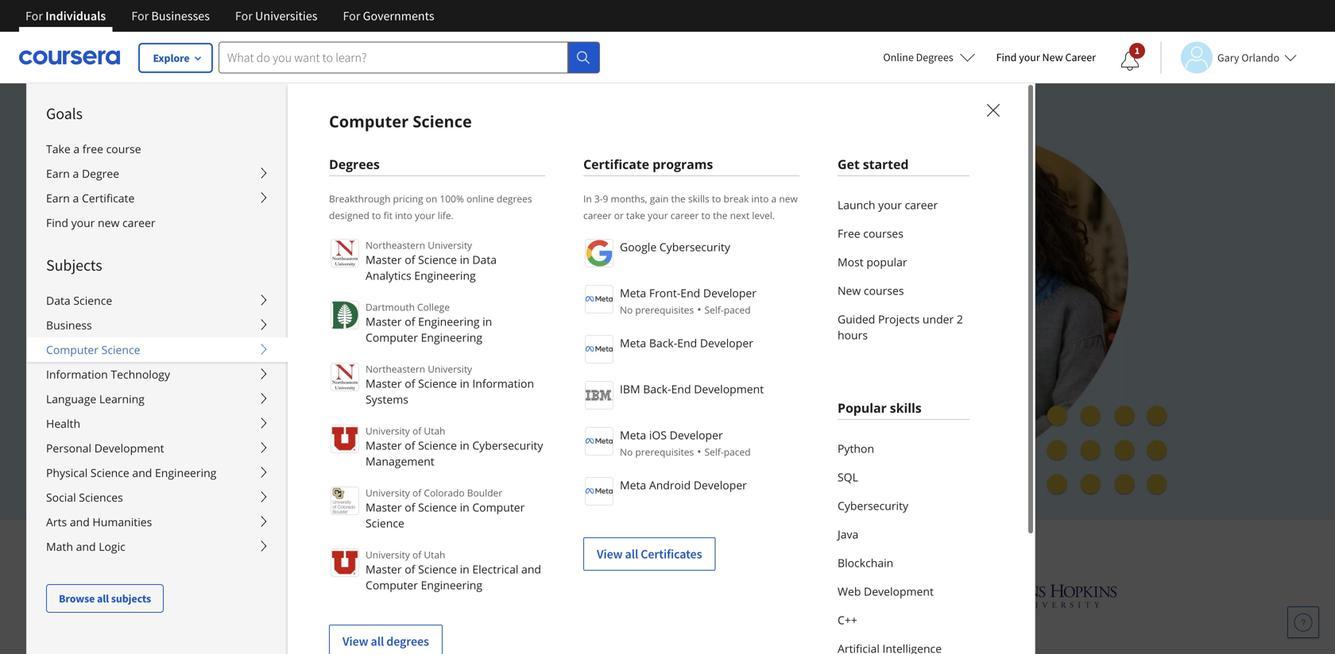 Task type: locate. For each thing, give the bounding box(es) containing it.
blockchain link
[[838, 549, 970, 578]]

in inside dartmouth college master of engineering in computer engineering
[[483, 314, 492, 329]]

certificate
[[399, 251, 479, 275]]

degrees inside computer science menu item
[[329, 156, 380, 173]]

computer science group
[[26, 83, 1335, 655]]

1 partnername logo image from the top
[[585, 239, 614, 268]]

northeastern university  logo image for master of science in data analytics engineering
[[331, 239, 359, 268]]

with left 14- on the bottom of page
[[279, 430, 304, 445]]

0 vertical spatial prerequisites
[[635, 304, 694, 317]]

self-
[[705, 304, 724, 317], [705, 446, 724, 459]]

a down earn a degree
[[73, 191, 79, 206]]

degrees inside list
[[386, 634, 429, 650]]

1 horizontal spatial information
[[472, 376, 534, 391]]

back- for ibm
[[643, 382, 671, 397]]

0 horizontal spatial find
[[46, 215, 68, 230]]

1 vertical spatial view
[[343, 634, 368, 650]]

your inside explore menu element
[[71, 215, 95, 230]]

master down dartmouth
[[366, 314, 402, 329]]

meta for meta ios developer no prerequisites • self-paced
[[620, 428, 646, 443]]

100%
[[440, 192, 464, 205]]

no down ibm
[[620, 446, 633, 459]]

list containing python
[[838, 435, 970, 655]]

view for certificate programs
[[597, 547, 623, 563]]

0 vertical spatial courses
[[863, 226, 904, 241]]

a for certificate
[[73, 191, 79, 206]]

1 vertical spatial self-
[[705, 446, 724, 459]]

1 horizontal spatial day
[[323, 430, 343, 445]]

new courses link
[[838, 277, 970, 305]]

0 vertical spatial northeastern
[[366, 239, 425, 252]]

2 for from the left
[[131, 8, 149, 24]]

1 vertical spatial the
[[713, 209, 728, 222]]

meta left ios
[[620, 428, 646, 443]]

1 vertical spatial find
[[46, 215, 68, 230]]

cybersecurity up java
[[838, 499, 908, 514]]

social
[[46, 490, 76, 505]]

0 horizontal spatial data
[[46, 293, 71, 308]]

0 vertical spatial with
[[279, 430, 304, 445]]

1 vertical spatial day
[[323, 430, 343, 445]]

to
[[712, 192, 721, 205], [372, 209, 381, 222], [701, 209, 711, 222], [348, 223, 365, 247]]

1 horizontal spatial new
[[779, 192, 798, 205]]

computer down business
[[46, 343, 99, 358]]

meta for meta back-end developer
[[620, 336, 646, 351]]

popular
[[867, 255, 907, 270]]

in up guarantee
[[460, 376, 469, 391]]

college
[[417, 301, 450, 314]]

4 partnername logo image from the top
[[585, 381, 614, 410]]

4 for from the left
[[343, 8, 360, 24]]

2 master from the top
[[366, 314, 402, 329]]

development inside popup button
[[94, 441, 164, 456]]

0 vertical spatial on
[[426, 192, 437, 205]]

1 horizontal spatial all
[[371, 634, 384, 650]]

meta for meta android developer
[[620, 478, 646, 493]]

1 list from the top
[[838, 191, 970, 350]]

on inside breakthrough pricing on 100% online degrees designed to fit into your life.
[[426, 192, 437, 205]]

northeastern up systems
[[366, 363, 425, 376]]

2 horizontal spatial development
[[864, 585, 934, 600]]

in down the world-
[[460, 252, 469, 267]]

2 earn from the top
[[46, 191, 70, 206]]

1 vertical spatial back-
[[643, 382, 671, 397]]

4 meta from the top
[[620, 478, 646, 493]]

certificate inside popup button
[[82, 191, 135, 206]]

computer science down the what do you want to learn? text field
[[329, 110, 472, 132]]

university inside northeastern university master of science in data analytics engineering
[[428, 239, 472, 252]]

0 vertical spatial computer science
[[329, 110, 472, 132]]

0 vertical spatial into
[[751, 192, 769, 205]]

0 vertical spatial cybersecurity
[[660, 240, 730, 255]]

on
[[426, 192, 437, 205], [652, 223, 673, 247]]

1 vertical spatial skills
[[890, 400, 922, 417]]

1 university of utah logo image from the top
[[331, 425, 359, 454]]

into right "fit"
[[395, 209, 412, 222]]

1 horizontal spatial certificate
[[583, 156, 649, 173]]

language learning
[[46, 392, 145, 407]]

0 vertical spatial utah
[[424, 425, 445, 438]]

day inside /year with 14-day money-back guarantee button
[[323, 430, 343, 445]]

science inside dropdown button
[[101, 343, 140, 358]]

northeastern inside northeastern university master of science in data analytics engineering
[[366, 239, 425, 252]]

master up systems
[[366, 376, 402, 391]]

electrical
[[472, 562, 519, 577]]

1 vertical spatial data
[[46, 293, 71, 308]]

degrees right 'online'
[[916, 50, 953, 64]]

self- inside meta front-end developer no prerequisites • self-paced
[[705, 304, 724, 317]]

partnername logo image inside ibm back-end development link
[[585, 381, 614, 410]]

3 for from the left
[[235, 8, 253, 24]]

arts
[[46, 515, 67, 530]]

northeastern university  logo image up trial
[[331, 363, 359, 392]]

day
[[273, 393, 293, 409], [323, 430, 343, 445]]

no
[[620, 304, 633, 317], [620, 446, 633, 459]]

and inside unlimited access to 7,000+ world-class courses, hands-on projects, and job-ready certificate programs—all included in your subscription
[[281, 251, 312, 275]]

a
[[73, 141, 80, 157], [73, 166, 79, 181], [73, 191, 79, 206], [771, 192, 777, 205]]

1 • from the top
[[697, 302, 701, 317]]

to down designed
[[348, 223, 365, 247]]

0 vertical spatial data
[[472, 252, 497, 267]]

None search field
[[219, 42, 600, 74]]

0 horizontal spatial information
[[46, 367, 108, 382]]

find up close image
[[996, 50, 1017, 64]]

1 button
[[1108, 42, 1152, 80]]

northeastern university  logo image down designed
[[331, 239, 359, 268]]

no inside meta ios developer no prerequisites • self-paced
[[620, 446, 633, 459]]

back- down meta front-end developer no prerequisites • self-paced
[[649, 336, 677, 351]]

1 utah from the top
[[424, 425, 445, 438]]

3 meta from the top
[[620, 428, 646, 443]]

1 horizontal spatial degrees
[[916, 50, 953, 64]]

meta back-end developer
[[620, 336, 753, 351]]

1 vertical spatial degrees
[[329, 156, 380, 173]]

meta android developer
[[620, 478, 747, 493]]

1 vertical spatial paced
[[724, 446, 751, 459]]

1 vertical spatial list
[[838, 435, 970, 655]]

1 vertical spatial new
[[98, 215, 120, 230]]

northeastern down "fit"
[[366, 239, 425, 252]]

for left universities
[[235, 8, 253, 24]]

paced inside meta ios developer no prerequisites • self-paced
[[724, 446, 751, 459]]

computer science button
[[27, 338, 288, 362]]

degrees inside breakthrough pricing on 100% online degrees designed to fit into your life.
[[497, 192, 532, 205]]

goals
[[46, 104, 83, 124]]

university of utah logo image right 14- on the bottom of page
[[331, 425, 359, 454]]

dartmouth college logo image
[[331, 301, 359, 330]]

science down the world-
[[418, 252, 457, 267]]

help center image
[[1294, 614, 1313, 633]]

partnername logo image inside "google cybersecurity" link
[[585, 239, 614, 268]]

0 vertical spatial find
[[996, 50, 1017, 64]]

prerequisites inside meta ios developer no prerequisites • self-paced
[[635, 446, 694, 459]]

0 vertical spatial skills
[[688, 192, 710, 205]]

skills left break
[[688, 192, 710, 205]]

courses down popular
[[864, 283, 904, 298]]

development up physical science and engineering
[[94, 441, 164, 456]]

0 vertical spatial list
[[838, 191, 970, 350]]

master up management
[[366, 438, 402, 453]]

courses for new courses
[[864, 283, 904, 298]]

a inside popup button
[[73, 191, 79, 206]]

earn inside 'dropdown button'
[[46, 166, 70, 181]]

1 vertical spatial development
[[94, 441, 164, 456]]

0 horizontal spatial degrees
[[386, 634, 429, 650]]

1 horizontal spatial development
[[694, 382, 764, 397]]

prerequisites down ios
[[635, 446, 694, 459]]

c++
[[838, 613, 857, 628]]

on down gain
[[652, 223, 673, 247]]

engineering inside northeastern university master of science in data analytics engineering
[[414, 268, 476, 283]]

0 vertical spatial self-
[[705, 304, 724, 317]]

web development
[[838, 585, 934, 600]]

2 vertical spatial end
[[671, 382, 691, 397]]

money-
[[346, 430, 388, 445]]

utah for electrical
[[424, 549, 445, 562]]

7,000+
[[370, 223, 424, 247]]

day down $59 /month, cancel anytime
[[273, 393, 293, 409]]

0 horizontal spatial computer science
[[46, 343, 140, 358]]

paced up 'meta back-end developer' link
[[724, 304, 751, 317]]

0 vertical spatial northeastern university  logo image
[[331, 239, 359, 268]]

0 vertical spatial the
[[671, 192, 686, 205]]

into up level.
[[751, 192, 769, 205]]

career down the 3-
[[583, 209, 612, 222]]

1 vertical spatial •
[[697, 444, 701, 459]]

data down class
[[472, 252, 497, 267]]

1 vertical spatial northeastern university  logo image
[[331, 363, 359, 392]]

2 self- from the top
[[705, 446, 724, 459]]

on left 100%
[[426, 192, 437, 205]]

0 horizontal spatial cybersecurity
[[472, 438, 543, 453]]

breakthrough pricing on 100% online degrees designed to fit into your life.
[[329, 192, 532, 222]]

in up boulder
[[460, 438, 469, 453]]

end down "google cybersecurity" link
[[681, 286, 700, 301]]

1 vertical spatial all
[[97, 592, 109, 606]]

the right gain
[[671, 192, 686, 205]]

partnername logo image
[[585, 239, 614, 268], [585, 285, 614, 314], [585, 335, 614, 364], [585, 381, 614, 410], [585, 428, 614, 456], [585, 478, 614, 506]]

2 university of utah logo image from the top
[[331, 549, 359, 578]]

master inside northeastern university master of science in information systems
[[366, 376, 402, 391]]

guided projects under 2 hours
[[838, 312, 963, 343]]

explore button
[[139, 44, 212, 72]]

online
[[466, 192, 494, 205]]

find your new career
[[996, 50, 1096, 64]]

on inside unlimited access to 7,000+ world-class courses, hands-on projects, and job-ready certificate programs—all included in your subscription
[[652, 223, 673, 247]]

data science
[[46, 293, 112, 308]]

skills up python link
[[890, 400, 922, 417]]

for universities
[[235, 8, 318, 24]]

utah up duke university image
[[424, 549, 445, 562]]

all inside list
[[371, 634, 384, 650]]

engineering
[[414, 268, 476, 283], [418, 314, 480, 329], [421, 330, 482, 345], [155, 466, 217, 481], [421, 578, 482, 593]]

university for in
[[366, 487, 410, 500]]

1 horizontal spatial the
[[713, 209, 728, 222]]

end for meta front-end developer no prerequisites • self-paced
[[681, 286, 700, 301]]

meta inside meta ios developer no prerequisites • self-paced
[[620, 428, 646, 443]]

free left trial
[[296, 393, 320, 409]]

• up meta android developer on the bottom of page
[[697, 444, 701, 459]]

physical science and engineering
[[46, 466, 217, 481]]

for for governments
[[343, 8, 360, 24]]

hec paris image
[[860, 580, 915, 613]]

to inside breakthrough pricing on 100% online degrees designed to fit into your life.
[[372, 209, 381, 222]]

0 horizontal spatial all
[[97, 592, 109, 606]]

all inside list
[[625, 547, 638, 563]]

learn
[[350, 533, 400, 559]]

health button
[[27, 412, 288, 436]]

3 partnername logo image from the top
[[585, 335, 614, 364]]

northeastern university  logo image for master of science in information systems
[[331, 363, 359, 392]]

1 horizontal spatial new
[[1042, 50, 1063, 64]]

1 vertical spatial northeastern
[[366, 363, 425, 376]]

and right arts
[[70, 515, 90, 530]]

0 vertical spatial view
[[597, 547, 623, 563]]

meta front-end developer no prerequisites • self-paced
[[620, 286, 757, 317]]

ready
[[348, 251, 394, 275]]

earn inside popup button
[[46, 191, 70, 206]]

gary orlando
[[1218, 50, 1280, 65]]

0 horizontal spatial day
[[273, 393, 293, 409]]

meta inside meta front-end developer no prerequisites • self-paced
[[620, 286, 646, 301]]

view for degrees
[[343, 634, 368, 650]]

1 horizontal spatial with
[[819, 533, 857, 559]]

all for certificate programs
[[625, 547, 638, 563]]

0 vertical spatial new
[[779, 192, 798, 205]]

2 paced from the top
[[724, 446, 751, 459]]

university inside "university of utah master of science in electrical and computer engineering"
[[366, 549, 410, 562]]

1 vertical spatial free
[[296, 393, 320, 409]]

under
[[923, 312, 954, 327]]

master up analytics
[[366, 252, 402, 267]]

data up business
[[46, 293, 71, 308]]

cybersecurity down in 3-9 months, gain the skills to break into a new career or take your career to the next level.
[[660, 240, 730, 255]]

utah right back
[[424, 425, 445, 438]]

find down earn a certificate
[[46, 215, 68, 230]]

information up guarantee
[[472, 376, 534, 391]]

launch your career link
[[838, 191, 970, 219]]

0 vertical spatial degrees
[[916, 50, 953, 64]]

end for meta back-end developer
[[677, 336, 697, 351]]

master inside "university of utah master of science in electrical and computer engineering"
[[366, 562, 402, 577]]

data inside northeastern university master of science in data analytics engineering
[[472, 252, 497, 267]]

python
[[838, 441, 874, 457]]

2 prerequisites from the top
[[635, 446, 694, 459]]

6 partnername logo image from the top
[[585, 478, 614, 506]]

1 vertical spatial into
[[395, 209, 412, 222]]

end down meta front-end developer no prerequisites • self-paced
[[677, 336, 697, 351]]

science up business
[[73, 293, 112, 308]]

social sciences button
[[27, 486, 288, 510]]

1 vertical spatial utah
[[424, 549, 445, 562]]

2 horizontal spatial all
[[625, 547, 638, 563]]

2 list from the top
[[838, 435, 970, 655]]

computer down boulder
[[472, 500, 525, 515]]

in down boulder
[[460, 500, 469, 515]]

1 vertical spatial degrees
[[386, 634, 429, 650]]

math
[[46, 540, 73, 555]]

list containing launch your career
[[838, 191, 970, 350]]

take
[[626, 209, 645, 222]]

partnername logo image for meta android developer
[[585, 478, 614, 506]]

for left businesses
[[131, 8, 149, 24]]

science inside "university of utah master of science in electrical and computer engineering"
[[418, 562, 457, 577]]

into inside in 3-9 months, gain the skills to break into a new career or take your career to the next level.
[[751, 192, 769, 205]]

and down the personal development popup button
[[132, 466, 152, 481]]

degrees right online at the left top
[[497, 192, 532, 205]]

close image
[[982, 99, 1003, 120], [982, 99, 1003, 120], [982, 99, 1003, 120], [983, 100, 1004, 121]]

0 vertical spatial end
[[681, 286, 700, 301]]

university of utah logo image
[[331, 425, 359, 454], [331, 549, 359, 578]]

a left the degree
[[73, 166, 79, 181]]

career up free courses link
[[905, 198, 938, 213]]

information up language
[[46, 367, 108, 382]]

university of utah logo image for master of science in electrical and computer engineering
[[331, 549, 359, 578]]

master
[[366, 252, 402, 267], [366, 314, 402, 329], [366, 376, 402, 391], [366, 438, 402, 453], [366, 500, 402, 515], [366, 562, 402, 577]]

master inside university of colorado boulder master of science in computer science
[[366, 500, 402, 515]]

universities
[[255, 8, 318, 24]]

1 horizontal spatial computer science
[[329, 110, 472, 132]]

view all degrees list
[[329, 238, 545, 655]]

1 vertical spatial university of utah logo image
[[331, 549, 359, 578]]

no inside meta front-end developer no prerequisites • self-paced
[[620, 304, 633, 317]]

/year with 14-day money-back guarantee
[[247, 430, 475, 445]]

of
[[405, 252, 415, 267], [405, 314, 415, 329], [405, 376, 415, 391], [412, 425, 421, 438], [405, 438, 415, 453], [412, 487, 421, 500], [405, 500, 415, 515], [412, 549, 421, 562], [405, 562, 415, 577]]

your down gain
[[648, 209, 668, 222]]

new left career
[[1042, 50, 1063, 64]]

and inside popup button
[[70, 515, 90, 530]]

university down management
[[366, 487, 410, 500]]

master inside university of utah master of science in cybersecurity management
[[366, 438, 402, 453]]

4 master from the top
[[366, 438, 402, 453]]

0 vertical spatial development
[[694, 382, 764, 397]]

cybersecurity inside view all certificates list
[[660, 240, 730, 255]]

1 horizontal spatial free
[[838, 226, 860, 241]]

for for businesses
[[131, 8, 149, 24]]

meta down included
[[620, 286, 646, 301]]

career down 'earn a certificate' popup button
[[122, 215, 155, 230]]

2 horizontal spatial cybersecurity
[[838, 499, 908, 514]]

in inside northeastern university master of science in information systems
[[460, 376, 469, 391]]

meta
[[620, 286, 646, 301], [620, 336, 646, 351], [620, 428, 646, 443], [620, 478, 646, 493]]

2 • from the top
[[697, 444, 701, 459]]

partnername logo image inside 'meta back-end developer' link
[[585, 335, 614, 364]]

a left free
[[73, 141, 80, 157]]

information inside popup button
[[46, 367, 108, 382]]

1 master from the top
[[366, 252, 402, 267]]

1 vertical spatial new
[[838, 283, 861, 298]]

1 horizontal spatial degrees
[[497, 192, 532, 205]]

2 courses from the top
[[864, 283, 904, 298]]

2 utah from the top
[[424, 549, 445, 562]]

information inside northeastern university master of science in information systems
[[472, 376, 534, 391]]

0 vertical spatial no
[[620, 304, 633, 317]]

2 no from the top
[[620, 446, 633, 459]]

next
[[730, 209, 750, 222]]

utah inside "university of utah master of science in electrical and computer engineering"
[[424, 549, 445, 562]]

0 horizontal spatial with
[[279, 430, 304, 445]]

1 horizontal spatial data
[[472, 252, 497, 267]]

most popular
[[838, 255, 907, 270]]

computer science inside dropdown button
[[46, 343, 140, 358]]

1 vertical spatial cybersecurity
[[472, 438, 543, 453]]

0 horizontal spatial into
[[395, 209, 412, 222]]

show notifications image
[[1121, 52, 1140, 71]]

and up subscription
[[281, 251, 312, 275]]

google cybersecurity link
[[583, 238, 800, 268]]

0 vertical spatial back-
[[649, 336, 677, 351]]

python link
[[838, 435, 970, 463]]

no down included
[[620, 304, 633, 317]]

0 horizontal spatial degrees
[[329, 156, 380, 173]]

gain
[[650, 192, 669, 205]]

for left governments
[[343, 8, 360, 24]]

a inside 'dropdown button'
[[73, 166, 79, 181]]

1 vertical spatial on
[[652, 223, 673, 247]]

science inside northeastern university master of science in information systems
[[418, 376, 457, 391]]

orlando
[[1242, 50, 1280, 65]]

developer down "google cybersecurity" link
[[703, 286, 757, 301]]

cybersecurity inside university of utah master of science in cybersecurity management
[[472, 438, 543, 453]]

master inside northeastern university master of science in data analytics engineering
[[366, 252, 402, 267]]

your inside unlimited access to 7,000+ world-class courses, hands-on projects, and job-ready certificate programs—all included in your subscription
[[207, 279, 244, 303]]

information
[[46, 367, 108, 382], [472, 376, 534, 391]]

your down 'projects,'
[[207, 279, 244, 303]]

prerequisites down front-
[[635, 304, 694, 317]]

computer down the learn from
[[366, 578, 418, 593]]

6 master from the top
[[366, 562, 402, 577]]

science up the information technology
[[101, 343, 140, 358]]

into
[[751, 192, 769, 205], [395, 209, 412, 222]]

end down 'meta back-end developer' link
[[671, 382, 691, 397]]

0 vertical spatial free
[[838, 226, 860, 241]]

find inside explore menu element
[[46, 215, 68, 230]]

new down most
[[838, 283, 861, 298]]

0 vertical spatial degrees
[[497, 192, 532, 205]]

1 for from the left
[[25, 8, 43, 24]]

for governments
[[343, 8, 434, 24]]

university up duke university image
[[366, 549, 410, 562]]

1 paced from the top
[[724, 304, 751, 317]]

science up guarantee
[[418, 376, 457, 391]]

view inside list
[[343, 634, 368, 650]]

1 meta from the top
[[620, 286, 646, 301]]

5 master from the top
[[366, 500, 402, 515]]

2 northeastern from the top
[[366, 363, 425, 376]]

in 3-9 months, gain the skills to break into a new career or take your career to the next level.
[[583, 192, 798, 222]]

view inside list
[[597, 547, 623, 563]]

self- inside meta ios developer no prerequisites • self-paced
[[705, 446, 724, 459]]

engineering inside dropdown button
[[155, 466, 217, 481]]

1 earn from the top
[[46, 166, 70, 181]]

university inside university of colorado boulder master of science in computer science
[[366, 487, 410, 500]]

free up most
[[838, 226, 860, 241]]

0 horizontal spatial development
[[94, 441, 164, 456]]

new inside computer science menu item
[[838, 283, 861, 298]]

development down 'meta back-end developer' link
[[694, 382, 764, 397]]

job-
[[317, 251, 348, 275]]

0 vertical spatial day
[[273, 393, 293, 409]]

0 vertical spatial new
[[1042, 50, 1063, 64]]

1 northeastern university  logo image from the top
[[331, 239, 359, 268]]

free inside free courses link
[[838, 226, 860, 241]]

programs
[[653, 156, 713, 173]]

degrees up breakthrough
[[329, 156, 380, 173]]

courses up popular
[[863, 226, 904, 241]]

free inside start 7-day free trial button
[[296, 393, 320, 409]]

3 master from the top
[[366, 376, 402, 391]]

university down life.
[[428, 239, 472, 252]]

1 northeastern from the top
[[366, 239, 425, 252]]

0 horizontal spatial free
[[296, 393, 320, 409]]

0 horizontal spatial skills
[[688, 192, 710, 205]]

0 horizontal spatial new
[[838, 283, 861, 298]]

1 horizontal spatial on
[[652, 223, 673, 247]]

back- for meta
[[649, 336, 677, 351]]

into inside breakthrough pricing on 100% online degrees designed to fit into your life.
[[395, 209, 412, 222]]

1 vertical spatial end
[[677, 336, 697, 351]]

northeastern for systems
[[366, 363, 425, 376]]

northeastern for analytics
[[366, 239, 425, 252]]

•
[[697, 302, 701, 317], [697, 444, 701, 459]]

0 vertical spatial earn
[[46, 166, 70, 181]]

language
[[46, 392, 96, 407]]

utah inside university of utah master of science in cybersecurity management
[[424, 425, 445, 438]]

1 horizontal spatial into
[[751, 192, 769, 205]]

university for electrical
[[366, 549, 410, 562]]

language learning button
[[27, 387, 288, 412]]

businesses
[[151, 8, 210, 24]]

science right back
[[418, 438, 457, 453]]

1 horizontal spatial find
[[996, 50, 1017, 64]]

prerequisites
[[635, 304, 694, 317], [635, 446, 694, 459]]

earn for earn a certificate
[[46, 191, 70, 206]]

2 northeastern university  logo image from the top
[[331, 363, 359, 392]]

subjects
[[46, 256, 102, 275]]

cybersecurity inside list
[[838, 499, 908, 514]]

1 prerequisites from the top
[[635, 304, 694, 317]]

career inside find your new career link
[[122, 215, 155, 230]]

1 vertical spatial with
[[819, 533, 857, 559]]

subscription
[[248, 279, 349, 303]]

your
[[1019, 50, 1040, 64], [878, 198, 902, 213], [415, 209, 435, 222], [648, 209, 668, 222], [71, 215, 95, 230], [207, 279, 244, 303]]

for left individuals
[[25, 8, 43, 24]]

0 horizontal spatial on
[[426, 192, 437, 205]]

list for skills
[[838, 435, 970, 655]]

1 horizontal spatial view
[[597, 547, 623, 563]]

university down systems
[[366, 425, 410, 438]]

coursera
[[862, 533, 944, 559]]

popular
[[838, 400, 887, 417]]

in up front-
[[678, 251, 693, 275]]

university of utah master of science in cybersecurity management
[[366, 425, 543, 469]]

ibm
[[620, 382, 640, 397]]

science inside 'dropdown button'
[[73, 293, 112, 308]]

• inside meta front-end developer no prerequisites • self-paced
[[697, 302, 701, 317]]

northeastern inside northeastern university master of science in information systems
[[366, 363, 425, 376]]

development down blockchain link
[[864, 585, 934, 600]]

2 vertical spatial development
[[864, 585, 934, 600]]

list
[[838, 191, 970, 350], [838, 435, 970, 655]]

computer science up the information technology
[[46, 343, 140, 358]]

14-
[[307, 430, 323, 445]]

with inside button
[[279, 430, 304, 445]]

in down unlimited access to 7,000+ world-class courses, hands-on projects, and job-ready certificate programs—all included in your subscription
[[483, 314, 492, 329]]

a up level.
[[771, 192, 777, 205]]

1 no from the top
[[620, 304, 633, 317]]

0 vertical spatial certificate
[[583, 156, 649, 173]]

unlimited access to 7,000+ world-class courses, hands-on projects, and job-ready certificate programs—all included in your subscription
[[207, 223, 693, 303]]

cybersecurity
[[660, 240, 730, 255], [472, 438, 543, 453], [838, 499, 908, 514]]

northeastern university  logo image
[[331, 239, 359, 268], [331, 363, 359, 392]]

certificate up 9
[[583, 156, 649, 173]]

2 vertical spatial cybersecurity
[[838, 499, 908, 514]]

1 self- from the top
[[705, 304, 724, 317]]

1 vertical spatial prerequisites
[[635, 446, 694, 459]]

2 meta from the top
[[620, 336, 646, 351]]

0 horizontal spatial view
[[343, 634, 368, 650]]

meta for meta front-end developer no prerequisites • self-paced
[[620, 286, 646, 301]]

sql link
[[838, 463, 970, 492]]

1 courses from the top
[[863, 226, 904, 241]]

science up 100%
[[413, 110, 472, 132]]



Task type: vqa. For each thing, say whether or not it's contained in the screenshot.


Task type: describe. For each thing, give the bounding box(es) containing it.
skills inside in 3-9 months, gain the skills to break into a new career or take your career to the next level.
[[688, 192, 710, 205]]

career inside launch your career link
[[905, 198, 938, 213]]

programs—all
[[484, 251, 599, 275]]

university of illinois at urbana-champaign image
[[218, 584, 342, 609]]

dartmouth college master of engineering in computer engineering
[[366, 301, 492, 345]]

learning
[[99, 392, 145, 407]]

• inside meta ios developer no prerequisites • self-paced
[[697, 444, 701, 459]]

personal development button
[[27, 436, 288, 461]]

master inside dartmouth college master of engineering in computer engineering
[[366, 314, 402, 329]]

development for web development
[[864, 585, 934, 600]]

2
[[957, 312, 963, 327]]

social sciences
[[46, 490, 123, 505]]

list for started
[[838, 191, 970, 350]]

into for degrees
[[395, 209, 412, 222]]

dartmouth
[[366, 301, 415, 314]]

in inside northeastern university master of science in data analytics engineering
[[460, 252, 469, 267]]

personal
[[46, 441, 91, 456]]

physical
[[46, 466, 88, 481]]

front-
[[649, 286, 681, 301]]

your inside breakthrough pricing on 100% online degrees designed to fit into your life.
[[415, 209, 435, 222]]

view all certificates list
[[583, 238, 800, 571]]

launch your career
[[838, 198, 938, 213]]

2 partnername logo image from the top
[[585, 285, 614, 314]]

certificate inside computer science menu item
[[583, 156, 649, 173]]

browse
[[59, 592, 95, 606]]

governments
[[363, 8, 434, 24]]

of inside northeastern university master of science in information systems
[[405, 376, 415, 391]]

web development link
[[838, 578, 970, 606]]

new inside in 3-9 months, gain the skills to break into a new career or take your career to the next level.
[[779, 192, 798, 205]]

duke university image
[[393, 582, 467, 607]]

computer inside "university of utah master of science in electrical and computer engineering"
[[366, 578, 418, 593]]

/year with 14-day money-back guarantee button
[[207, 429, 475, 446]]

degrees inside dropdown button
[[916, 50, 953, 64]]

find your new career link
[[27, 211, 288, 235]]

a inside in 3-9 months, gain the skills to break into a new career or take your career to the next level.
[[771, 192, 777, 205]]

day inside start 7-day free trial button
[[273, 393, 293, 409]]

find for find your new career
[[46, 215, 68, 230]]

back
[[388, 430, 414, 445]]

for for universities
[[235, 8, 253, 24]]

0 horizontal spatial the
[[671, 192, 686, 205]]

a for degree
[[73, 166, 79, 181]]

certificate programs
[[583, 156, 713, 173]]

science inside northeastern university master of science in data analytics engineering
[[418, 252, 457, 267]]

find for find your new career
[[996, 50, 1017, 64]]

humanities
[[93, 515, 152, 530]]

find your new career
[[46, 215, 155, 230]]

partnername logo image for meta back-end developer
[[585, 335, 614, 364]]

ibm back-end development
[[620, 382, 764, 397]]

northeastern university master of science in information systems
[[366, 363, 534, 407]]

science down colorado
[[418, 500, 457, 515]]

google cybersecurity
[[620, 240, 730, 255]]

earn a certificate button
[[27, 186, 288, 211]]

into for certificate programs
[[751, 192, 769, 205]]

management
[[366, 454, 435, 469]]

development for personal development
[[94, 441, 164, 456]]

cancel
[[274, 356, 309, 371]]

arts and humanities button
[[27, 510, 288, 535]]

developer inside meta ios developer no prerequisites • self-paced
[[670, 428, 723, 443]]

find your new career link
[[988, 48, 1104, 68]]

web
[[838, 585, 861, 600]]

3-
[[594, 192, 603, 205]]

browse all subjects
[[59, 592, 151, 606]]

individuals
[[45, 8, 106, 24]]

launch
[[838, 198, 875, 213]]

start 7-day free trial
[[232, 393, 347, 409]]

$59
[[207, 356, 226, 371]]

from
[[405, 533, 449, 559]]

banner navigation
[[13, 0, 447, 32]]

business button
[[27, 313, 288, 338]]

in
[[583, 192, 592, 205]]

cybersecurity link
[[838, 492, 970, 521]]

gary
[[1218, 50, 1239, 65]]

unlimited
[[207, 223, 286, 247]]

guided projects under 2 hours link
[[838, 305, 970, 350]]

health
[[46, 416, 80, 432]]

explore menu element
[[27, 83, 288, 614]]

What do you want to learn? text field
[[219, 42, 568, 74]]

engineering inside "university of utah master of science in electrical and computer engineering"
[[421, 578, 482, 593]]

career up google cybersecurity
[[671, 209, 699, 222]]

logic
[[99, 540, 125, 555]]

free courses link
[[838, 219, 970, 248]]

get
[[838, 156, 860, 173]]

end for ibm back-end development
[[671, 382, 691, 397]]

computer science menu item
[[287, 83, 1335, 655]]

java link
[[838, 521, 970, 549]]

of inside northeastern university master of science in data analytics engineering
[[405, 252, 415, 267]]

new courses
[[838, 283, 904, 298]]

and inside "university of utah master of science in electrical and computer engineering"
[[521, 562, 541, 577]]

earn for earn a degree
[[46, 166, 70, 181]]

university for cybersecurity
[[366, 425, 410, 438]]

computer inside dartmouth college master of engineering in computer engineering
[[366, 330, 418, 345]]

meta back-end developer link
[[583, 334, 800, 364]]

developer down meta front-end developer no prerequisites • self-paced
[[700, 336, 753, 351]]

a for free
[[73, 141, 80, 157]]

personal development
[[46, 441, 164, 456]]

data inside 'dropdown button'
[[46, 293, 71, 308]]

university of colorado boulder master of science in computer science
[[366, 487, 525, 531]]

/month,
[[226, 356, 271, 371]]

johns hopkins university image
[[966, 582, 1117, 611]]

breakthrough
[[329, 192, 391, 205]]

partnername logo image for google cybersecurity
[[585, 239, 614, 268]]

computer up coursera plus image
[[329, 110, 409, 132]]

computer inside university of colorado boulder master of science in computer science
[[472, 500, 525, 515]]

development inside view all certificates list
[[694, 382, 764, 397]]

start
[[232, 393, 260, 409]]

view all degrees link
[[329, 625, 443, 655]]

northeastern university master of science in data analytics engineering
[[366, 239, 497, 283]]

in inside "university of utah master of science in electrical and computer engineering"
[[460, 562, 469, 577]]

university inside northeastern university master of science in information systems
[[428, 363, 472, 376]]

science inside dropdown button
[[91, 466, 129, 481]]

for for individuals
[[25, 8, 43, 24]]

utah for cybersecurity
[[424, 425, 445, 438]]

science up learn
[[366, 516, 404, 531]]

university of utah logo image for master of science in cybersecurity management
[[331, 425, 359, 454]]

anytime
[[312, 356, 358, 371]]

coursera image
[[19, 45, 120, 70]]

online
[[883, 50, 914, 64]]

plus
[[949, 533, 986, 559]]

science inside university of utah master of science in cybersecurity management
[[418, 438, 457, 453]]

prerequisites inside meta front-end developer no prerequisites • self-paced
[[635, 304, 694, 317]]

arts and humanities
[[46, 515, 152, 530]]

android
[[649, 478, 691, 493]]

boulder
[[467, 487, 502, 500]]

developer inside meta front-end developer no prerequisites • self-paced
[[703, 286, 757, 301]]

most popular link
[[838, 248, 970, 277]]

to left break
[[712, 192, 721, 205]]

courses for free courses
[[863, 226, 904, 241]]

and left logic
[[76, 540, 96, 555]]

all inside button
[[97, 592, 109, 606]]

and down 'meta android developer' link
[[678, 533, 712, 559]]

5 partnername logo image from the top
[[585, 428, 614, 456]]

paced inside meta front-end developer no prerequisites • self-paced
[[724, 304, 751, 317]]

your left career
[[1019, 50, 1040, 64]]

new inside explore menu element
[[98, 215, 120, 230]]

coursera plus image
[[207, 149, 449, 173]]

to inside unlimited access to 7,000+ world-class courses, hands-on projects, and job-ready certificate programs—all included in your subscription
[[348, 223, 365, 247]]

of inside dartmouth college master of engineering in computer engineering
[[405, 314, 415, 329]]

in inside unlimited access to 7,000+ world-class courses, hands-on projects, and job-ready certificate programs—all included in your subscription
[[678, 251, 693, 275]]

in inside university of utah master of science in cybersecurity management
[[460, 438, 469, 453]]

trial
[[322, 393, 347, 409]]

close image
[[982, 99, 1003, 120]]

your up free courses link
[[878, 198, 902, 213]]

all for degrees
[[371, 634, 384, 650]]

in inside university of colorado boulder master of science in computer science
[[460, 500, 469, 515]]

computer science inside menu item
[[329, 110, 472, 132]]

1 horizontal spatial skills
[[890, 400, 922, 417]]

level.
[[752, 209, 775, 222]]

your inside in 3-9 months, gain the skills to break into a new career or take your career to the next level.
[[648, 209, 668, 222]]

earn a certificate
[[46, 191, 135, 206]]

developer right "android"
[[694, 478, 747, 493]]

meta android developer link
[[583, 476, 800, 506]]

guarantee
[[417, 430, 475, 445]]

or
[[614, 209, 624, 222]]

$59 /month, cancel anytime
[[207, 356, 358, 371]]

colorado
[[424, 487, 465, 500]]

browse all subjects button
[[46, 585, 164, 614]]

subjects
[[111, 592, 151, 606]]

information technology button
[[27, 362, 288, 387]]

partnername logo image for ibm back-end development
[[585, 381, 614, 410]]

to left next
[[701, 209, 711, 222]]

computer inside dropdown button
[[46, 343, 99, 358]]

university of utah master of science in electrical and computer engineering
[[366, 549, 541, 593]]

university of colorado boulder logo image
[[331, 487, 359, 516]]

for businesses
[[131, 8, 210, 24]]



